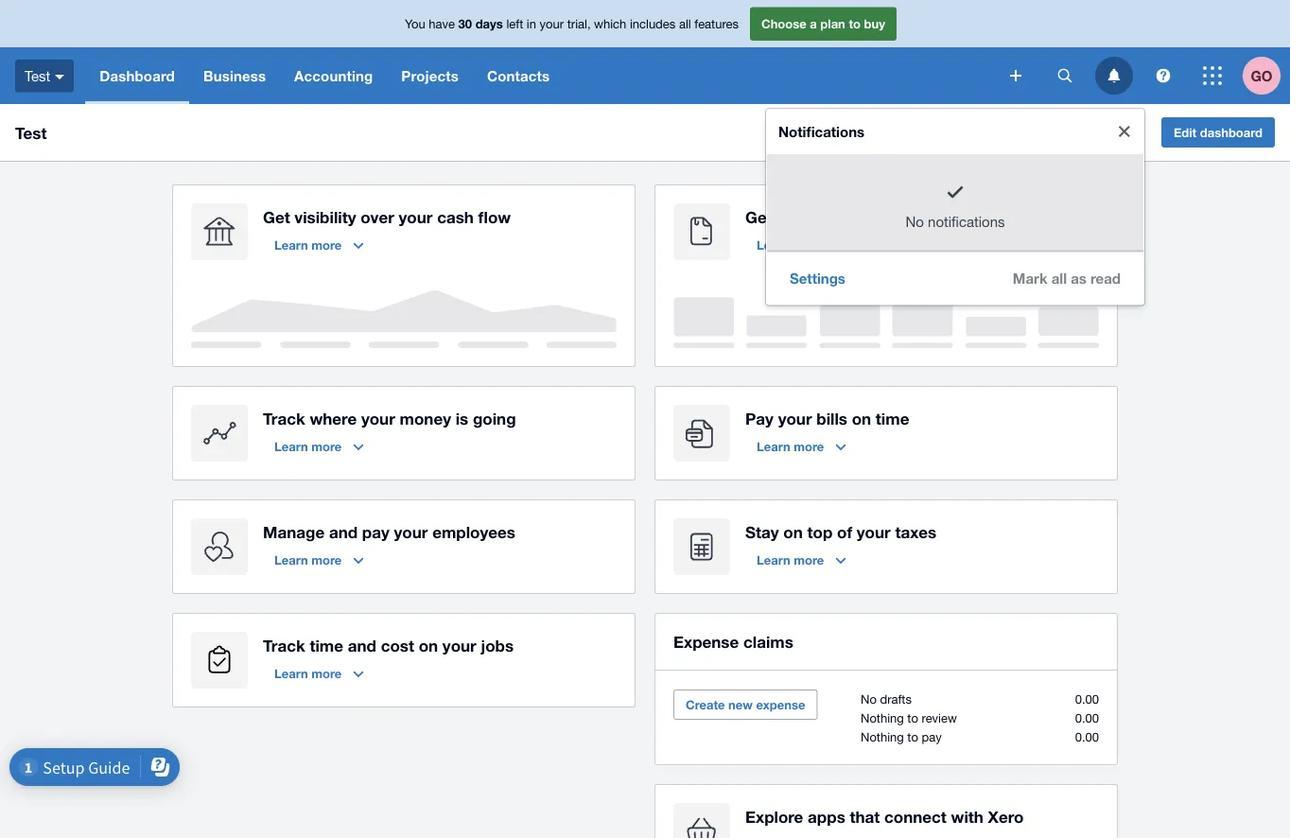 Task type: describe. For each thing, give the bounding box(es) containing it.
learn more for your
[[757, 439, 824, 454]]

add-ons icon image
[[673, 803, 730, 838]]

over
[[361, 207, 394, 226]]

you
[[405, 16, 425, 31]]

learn for on
[[757, 552, 790, 567]]

invoices preview bar graph image
[[673, 290, 1099, 348]]

in
[[527, 16, 536, 31]]

employees icon image
[[191, 518, 248, 575]]

your right of
[[857, 522, 891, 541]]

as
[[1071, 270, 1087, 287]]

projects icon image
[[191, 632, 248, 689]]

nothing to review link
[[861, 710, 957, 725]]

online
[[900, 207, 947, 226]]

of
[[837, 522, 852, 541]]

1 vertical spatial with
[[951, 807, 984, 826]]

learn for paid
[[757, 237, 790, 252]]

1 horizontal spatial on
[[783, 522, 803, 541]]

nothing to review
[[861, 710, 957, 725]]

learn for your
[[757, 439, 790, 454]]

svg image inside "test" popup button
[[55, 74, 65, 79]]

nothing for nothing to pay
[[861, 729, 904, 744]]

read
[[1091, 270, 1121, 287]]

business
[[203, 67, 266, 84]]

go button
[[1243, 47, 1290, 104]]

expense
[[673, 632, 739, 651]]

stay
[[745, 522, 779, 541]]

visibility
[[295, 207, 356, 226]]

2 horizontal spatial svg image
[[1203, 66, 1222, 85]]

learn for and
[[274, 552, 308, 567]]

track where your money is going
[[263, 409, 516, 428]]

learn more for and
[[274, 552, 342, 567]]

learn more for paid
[[757, 237, 824, 252]]

money
[[400, 409, 451, 428]]

dashboard
[[100, 67, 175, 84]]

bills icon image
[[673, 405, 730, 462]]

employees
[[432, 522, 515, 541]]

0 vertical spatial on
[[852, 409, 871, 428]]

learn for time
[[274, 666, 308, 681]]

learn for where
[[274, 439, 308, 454]]

jobs
[[481, 636, 514, 655]]

you have 30 days left in your trial, which includes all features
[[405, 16, 739, 31]]

to for nothing to pay
[[907, 729, 918, 744]]

learn more for visibility
[[274, 237, 342, 252]]

bills
[[817, 409, 847, 428]]

30
[[458, 16, 472, 31]]

contacts button
[[473, 47, 564, 104]]

nothing to pay link
[[861, 729, 942, 744]]

trial,
[[567, 16, 591, 31]]

learn more for on
[[757, 552, 824, 567]]

1 horizontal spatial svg image
[[1010, 70, 1022, 81]]

create new expense button
[[673, 690, 818, 720]]

flow
[[478, 207, 511, 226]]

learn more button for and
[[263, 545, 375, 575]]

learn more for where
[[274, 439, 342, 454]]

notifications
[[778, 123, 865, 140]]

contacts
[[487, 67, 550, 84]]

stay on top of your taxes
[[745, 522, 937, 541]]

more for on
[[794, 552, 824, 567]]

edit
[[1174, 125, 1197, 140]]

expense claims
[[673, 632, 793, 651]]

create
[[686, 697, 725, 712]]

get for get paid faster with online invoices
[[745, 207, 772, 226]]

your right pay
[[778, 409, 812, 428]]

no notifications
[[906, 213, 1005, 230]]

claims
[[743, 632, 793, 651]]

0 vertical spatial all
[[679, 16, 691, 31]]

0.00 for pay
[[1075, 729, 1099, 744]]

to for nothing to review
[[907, 710, 918, 725]]

left
[[506, 16, 523, 31]]

learn more button for visibility
[[263, 230, 375, 260]]

choose a plan to buy
[[761, 16, 885, 31]]

paid
[[777, 207, 810, 226]]

track money icon image
[[191, 405, 248, 462]]

0.00 link for review
[[1075, 710, 1099, 725]]

learn more button for on
[[745, 545, 857, 575]]

mark
[[1013, 270, 1048, 287]]

choose
[[761, 16, 807, 31]]

navigation containing dashboard
[[85, 47, 997, 104]]

your right over at top
[[399, 207, 433, 226]]

your inside banner
[[540, 16, 564, 31]]

track time and cost on your jobs
[[263, 636, 514, 655]]

going
[[473, 409, 516, 428]]

cost
[[381, 636, 414, 655]]

no for no drafts
[[861, 691, 877, 706]]

1 vertical spatial test
[[15, 123, 47, 142]]

plan
[[820, 16, 845, 31]]

learn more button for time
[[263, 658, 375, 689]]

includes
[[630, 16, 676, 31]]

projects
[[401, 67, 459, 84]]



Task type: vqa. For each thing, say whether or not it's contained in the screenshot.
included
no



Task type: locate. For each thing, give the bounding box(es) containing it.
where
[[310, 409, 357, 428]]

faster
[[814, 207, 859, 226]]

your
[[540, 16, 564, 31], [399, 207, 433, 226], [361, 409, 395, 428], [778, 409, 812, 428], [394, 522, 428, 541], [857, 522, 891, 541], [442, 636, 476, 655]]

on left "top"
[[783, 522, 803, 541]]

learn more
[[274, 237, 342, 252], [757, 237, 824, 252], [274, 439, 342, 454], [757, 439, 824, 454], [274, 552, 342, 567], [757, 552, 824, 567], [274, 666, 342, 681]]

learn more button
[[263, 230, 375, 260], [745, 230, 857, 260], [263, 431, 375, 462], [745, 431, 857, 462], [263, 545, 375, 575], [745, 545, 857, 575], [263, 658, 375, 689]]

1 horizontal spatial time
[[876, 409, 909, 428]]

learn more button down paid
[[745, 230, 857, 260]]

more down visibility
[[311, 237, 342, 252]]

expense claims link
[[673, 628, 793, 655]]

1 get from the left
[[263, 207, 290, 226]]

and
[[329, 522, 358, 541], [348, 636, 376, 655]]

learn down manage
[[274, 552, 308, 567]]

learn more down track time and cost on your jobs
[[274, 666, 342, 681]]

1 vertical spatial nothing
[[861, 729, 904, 744]]

nothing down nothing to review
[[861, 729, 904, 744]]

3 0.00 from the top
[[1075, 729, 1099, 744]]

taxes icon image
[[673, 518, 730, 575]]

get left paid
[[745, 207, 772, 226]]

invoices
[[951, 207, 1014, 226]]

1 horizontal spatial all
[[1052, 270, 1067, 287]]

on
[[852, 409, 871, 428], [783, 522, 803, 541], [419, 636, 438, 655]]

get visibility over your cash flow
[[263, 207, 511, 226]]

learn more button down "top"
[[745, 545, 857, 575]]

all left as
[[1052, 270, 1067, 287]]

days
[[475, 16, 503, 31]]

no left drafts
[[861, 691, 877, 706]]

0 vertical spatial time
[[876, 409, 909, 428]]

0 vertical spatial 0.00 link
[[1075, 691, 1099, 706]]

your right in on the left top
[[540, 16, 564, 31]]

pay
[[362, 522, 390, 541], [922, 729, 942, 744]]

more down track time and cost on your jobs
[[311, 666, 342, 681]]

to up the nothing to pay link
[[907, 710, 918, 725]]

0.00 link for pay
[[1075, 729, 1099, 744]]

invoices icon image
[[673, 203, 730, 260]]

pay for and
[[362, 522, 390, 541]]

more for paid
[[794, 237, 824, 252]]

more for time
[[311, 666, 342, 681]]

to down nothing to review link
[[907, 729, 918, 744]]

get paid faster with online invoices
[[745, 207, 1014, 226]]

0.00 for review
[[1075, 710, 1099, 725]]

1 vertical spatial track
[[263, 636, 305, 655]]

learn more button for where
[[263, 431, 375, 462]]

1 vertical spatial no
[[861, 691, 877, 706]]

your right where at the left of the page
[[361, 409, 395, 428]]

with right faster
[[863, 207, 896, 226]]

2 get from the left
[[745, 207, 772, 226]]

connect
[[884, 807, 947, 826]]

more for where
[[311, 439, 342, 454]]

no
[[906, 213, 924, 230], [861, 691, 877, 706]]

1 horizontal spatial with
[[951, 807, 984, 826]]

banking preview line graph image
[[191, 290, 617, 348]]

0 vertical spatial test
[[25, 67, 50, 84]]

your left the jobs
[[442, 636, 476, 655]]

features
[[695, 16, 739, 31]]

cash
[[437, 207, 474, 226]]

buy
[[864, 16, 885, 31]]

no inside group
[[906, 213, 924, 230]]

which
[[594, 16, 626, 31]]

pay for to
[[922, 729, 942, 744]]

track left where at the left of the page
[[263, 409, 305, 428]]

learn more button for paid
[[745, 230, 857, 260]]

0 horizontal spatial svg image
[[1058, 69, 1072, 83]]

and right manage
[[329, 522, 358, 541]]

accounting button
[[280, 47, 387, 104]]

track
[[263, 409, 305, 428], [263, 636, 305, 655]]

1 horizontal spatial svg image
[[1156, 69, 1171, 83]]

mark all as read
[[1013, 270, 1121, 287]]

0 vertical spatial 0.00
[[1075, 691, 1099, 706]]

dashboard
[[1200, 125, 1263, 140]]

more for visibility
[[311, 237, 342, 252]]

that
[[850, 807, 880, 826]]

no for no notifications
[[906, 213, 924, 230]]

0 vertical spatial to
[[849, 16, 861, 31]]

group
[[766, 109, 1145, 305]]

drafts
[[880, 691, 912, 706]]

0 horizontal spatial time
[[310, 636, 343, 655]]

learn for visibility
[[274, 237, 308, 252]]

learn down paid
[[757, 237, 790, 252]]

and left cost
[[348, 636, 376, 655]]

test
[[25, 67, 50, 84], [15, 123, 47, 142]]

2 nothing from the top
[[861, 729, 904, 744]]

1 vertical spatial on
[[783, 522, 803, 541]]

more
[[311, 237, 342, 252], [794, 237, 824, 252], [311, 439, 342, 454], [794, 439, 824, 454], [311, 552, 342, 567], [794, 552, 824, 567], [311, 666, 342, 681]]

time right bills
[[876, 409, 909, 428]]

0 horizontal spatial svg image
[[55, 74, 65, 79]]

0 vertical spatial track
[[263, 409, 305, 428]]

nothing
[[861, 710, 904, 725], [861, 729, 904, 744]]

your left employees
[[394, 522, 428, 541]]

track for track where your money is going
[[263, 409, 305, 428]]

dashboard link
[[85, 47, 189, 104]]

2 vertical spatial to
[[907, 729, 918, 744]]

on right bills
[[852, 409, 871, 428]]

2 0.00 link from the top
[[1075, 710, 1099, 725]]

expense
[[756, 697, 805, 712]]

1 nothing from the top
[[861, 710, 904, 725]]

no drafts
[[861, 691, 912, 706]]

learn more down paid
[[757, 237, 824, 252]]

1 vertical spatial to
[[907, 710, 918, 725]]

learn more button down track time and cost on your jobs
[[263, 658, 375, 689]]

more down "top"
[[794, 552, 824, 567]]

1 vertical spatial 0.00
[[1075, 710, 1099, 725]]

2 vertical spatial on
[[419, 636, 438, 655]]

pay your bills on time
[[745, 409, 909, 428]]

track for track time and cost on your jobs
[[263, 636, 305, 655]]

business button
[[189, 47, 280, 104]]

all left features
[[679, 16, 691, 31]]

xero
[[988, 807, 1024, 826]]

pay
[[745, 409, 774, 428]]

group inside banner
[[766, 109, 1145, 305]]

new
[[728, 697, 753, 712]]

learn right projects icon
[[274, 666, 308, 681]]

svg image
[[1108, 69, 1120, 83], [1010, 70, 1022, 81], [55, 74, 65, 79]]

nothing to pay
[[861, 729, 942, 744]]

0 vertical spatial and
[[329, 522, 358, 541]]

get left visibility
[[263, 207, 290, 226]]

edit dashboard button
[[1161, 117, 1275, 148]]

learn
[[274, 237, 308, 252], [757, 237, 790, 252], [274, 439, 308, 454], [757, 439, 790, 454], [274, 552, 308, 567], [757, 552, 790, 567], [274, 666, 308, 681]]

0 horizontal spatial no
[[861, 691, 877, 706]]

0 vertical spatial pay
[[362, 522, 390, 541]]

learn more down manage
[[274, 552, 342, 567]]

1 vertical spatial pay
[[922, 729, 942, 744]]

learn more down stay
[[757, 552, 824, 567]]

1 0.00 from the top
[[1075, 691, 1099, 706]]

svg image
[[1203, 66, 1222, 85], [1058, 69, 1072, 83], [1156, 69, 1171, 83]]

2 horizontal spatial svg image
[[1108, 69, 1120, 83]]

top
[[807, 522, 833, 541]]

settings
[[790, 270, 846, 287]]

learn more button for your
[[745, 431, 857, 462]]

explore
[[745, 807, 803, 826]]

review
[[922, 710, 957, 725]]

1 vertical spatial all
[[1052, 270, 1067, 287]]

learn more button down where at the left of the page
[[263, 431, 375, 462]]

a
[[810, 16, 817, 31]]

with left xero
[[951, 807, 984, 826]]

3 0.00 link from the top
[[1075, 729, 1099, 744]]

0 horizontal spatial get
[[263, 207, 290, 226]]

0 horizontal spatial pay
[[362, 522, 390, 541]]

learn more down where at the left of the page
[[274, 439, 342, 454]]

banner containing dashboard
[[0, 0, 1290, 305]]

learn down visibility
[[274, 237, 308, 252]]

accounting
[[294, 67, 373, 84]]

apps
[[808, 807, 845, 826]]

track right projects icon
[[263, 636, 305, 655]]

0.00
[[1075, 691, 1099, 706], [1075, 710, 1099, 725], [1075, 729, 1099, 744]]

more for and
[[311, 552, 342, 567]]

banner
[[0, 0, 1290, 305]]

0 vertical spatial with
[[863, 207, 896, 226]]

edit dashboard
[[1174, 125, 1263, 140]]

more down pay your bills on time
[[794, 439, 824, 454]]

time left cost
[[310, 636, 343, 655]]

1 horizontal spatial pay
[[922, 729, 942, 744]]

learn down stay
[[757, 552, 790, 567]]

learn more down pay
[[757, 439, 824, 454]]

group containing notifications
[[766, 109, 1145, 305]]

more down manage
[[311, 552, 342, 567]]

test inside popup button
[[25, 67, 50, 84]]

to left buy on the top
[[849, 16, 861, 31]]

learn more button down visibility
[[263, 230, 375, 260]]

projects button
[[387, 47, 473, 104]]

create new expense
[[686, 697, 805, 712]]

1 vertical spatial time
[[310, 636, 343, 655]]

1 track from the top
[[263, 409, 305, 428]]

mark all as read button
[[998, 260, 1136, 297]]

on right cost
[[419, 636, 438, 655]]

go
[[1251, 67, 1273, 84]]

navigation
[[85, 47, 997, 104]]

2 vertical spatial 0.00 link
[[1075, 729, 1099, 744]]

0 vertical spatial no
[[906, 213, 924, 230]]

0 horizontal spatial all
[[679, 16, 691, 31]]

is
[[456, 409, 468, 428]]

pay right manage
[[362, 522, 390, 541]]

notifications
[[928, 213, 1005, 230]]

settings button
[[775, 260, 861, 297]]

with
[[863, 207, 896, 226], [951, 807, 984, 826]]

learn more for time
[[274, 666, 342, 681]]

get for get visibility over your cash flow
[[263, 207, 290, 226]]

more down where at the left of the page
[[311, 439, 342, 454]]

to
[[849, 16, 861, 31], [907, 710, 918, 725], [907, 729, 918, 744]]

learn more button down pay your bills on time
[[745, 431, 857, 462]]

manage and pay your employees
[[263, 522, 515, 541]]

1 horizontal spatial no
[[906, 213, 924, 230]]

all
[[679, 16, 691, 31], [1052, 270, 1067, 287]]

pay down review on the bottom of the page
[[922, 729, 942, 744]]

0.00 link
[[1075, 691, 1099, 706], [1075, 710, 1099, 725], [1075, 729, 1099, 744]]

learn right track money icon
[[274, 439, 308, 454]]

no drafts link
[[861, 691, 912, 706]]

banking icon image
[[191, 203, 248, 260]]

test button
[[0, 47, 85, 104]]

learn down pay
[[757, 439, 790, 454]]

1 horizontal spatial get
[[745, 207, 772, 226]]

learn more down visibility
[[274, 237, 342, 252]]

more for your
[[794, 439, 824, 454]]

2 horizontal spatial on
[[852, 409, 871, 428]]

1 vertical spatial 0.00 link
[[1075, 710, 1099, 725]]

nothing down no drafts
[[861, 710, 904, 725]]

nothing for nothing to review
[[861, 710, 904, 725]]

no left 'notifications'
[[906, 213, 924, 230]]

2 track from the top
[[263, 636, 305, 655]]

time
[[876, 409, 909, 428], [310, 636, 343, 655]]

2 vertical spatial 0.00
[[1075, 729, 1099, 744]]

1 0.00 link from the top
[[1075, 691, 1099, 706]]

manage
[[263, 522, 325, 541]]

have
[[429, 16, 455, 31]]

more down paid
[[794, 237, 824, 252]]

all inside button
[[1052, 270, 1067, 287]]

learn more button down manage
[[263, 545, 375, 575]]

2 0.00 from the top
[[1075, 710, 1099, 725]]

explore apps that connect with xero
[[745, 807, 1024, 826]]

0 vertical spatial nothing
[[861, 710, 904, 725]]

taxes
[[895, 522, 937, 541]]

1 vertical spatial and
[[348, 636, 376, 655]]

0 horizontal spatial with
[[863, 207, 896, 226]]

0 horizontal spatial on
[[419, 636, 438, 655]]



